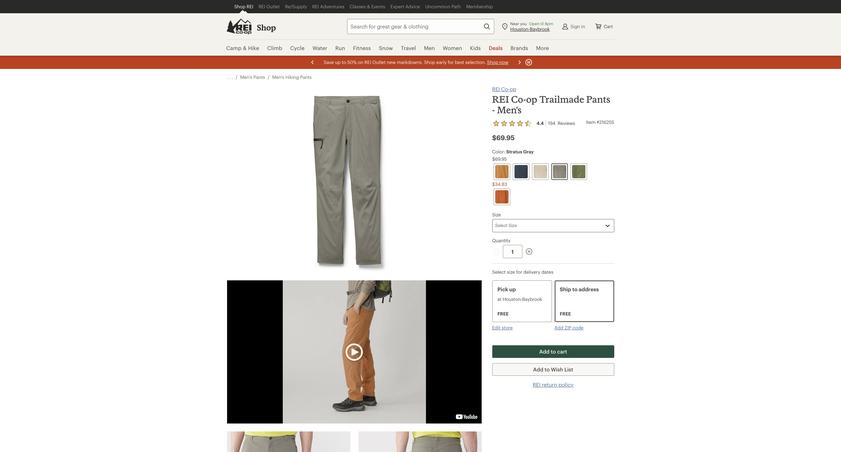 Task type: locate. For each thing, give the bounding box(es) containing it.
men's left 'hiking'
[[272, 74, 284, 80]]

list
[[565, 367, 574, 373]]

early
[[437, 59, 447, 65]]

8pm
[[545, 21, 554, 26]]

to inside the add to cart popup button
[[551, 349, 556, 355]]

1 vertical spatial houston-
[[503, 297, 523, 302]]

2 horizontal spatial pants
[[587, 94, 611, 105]]

shop rei link
[[232, 0, 256, 13]]

1 vertical spatial co-
[[512, 94, 527, 105]]

rei left rei outlet
[[247, 4, 253, 9]]

0 vertical spatial $69.95
[[493, 134, 515, 142]]

& left the hike
[[243, 45, 247, 51]]

$69.95
[[493, 134, 515, 142], [493, 156, 507, 162]]

uncommon path
[[426, 4, 461, 9]]

search image
[[484, 22, 492, 30]]

co- down now
[[502, 86, 510, 92]]

1 vertical spatial add
[[540, 349, 550, 355]]

shop banner
[[0, 0, 842, 56]]

None field
[[348, 19, 495, 34]]

color: stratus gray image
[[553, 165, 567, 179]]

rei return policy
[[533, 382, 574, 388]]

1 horizontal spatial .
[[230, 74, 231, 80]]

ship to address
[[560, 286, 599, 293]]

water button
[[309, 40, 332, 56]]

up right "save"
[[335, 59, 341, 65]]

1 horizontal spatial pants
[[300, 74, 312, 80]]

classes
[[350, 4, 366, 9]]

None search field
[[336, 19, 495, 34]]

co- down rei co-op "link" on the right top of the page
[[512, 94, 527, 105]]

up inside promotional messages marquee
[[335, 59, 341, 65]]

2 free from the left
[[560, 311, 571, 317]]

men's right . . . dropdown button
[[240, 74, 252, 80]]

rei right on
[[365, 59, 371, 65]]

run
[[336, 45, 345, 51]]

shop left now
[[487, 59, 498, 65]]

for right size
[[517, 269, 523, 275]]

size
[[507, 269, 515, 275]]

add
[[555, 325, 564, 331], [540, 349, 550, 355], [534, 367, 544, 373]]

up right pick
[[510, 286, 516, 293]]

1 horizontal spatial up
[[510, 286, 516, 293]]

0 horizontal spatial for
[[448, 59, 454, 65]]

camp & hike
[[226, 45, 259, 51]]

membership
[[467, 4, 493, 9]]

shop
[[234, 4, 246, 9], [257, 23, 276, 32], [424, 59, 435, 65], [487, 59, 498, 65]]

best
[[455, 59, 464, 65]]

for
[[448, 59, 454, 65], [517, 269, 523, 275]]

to right 'ship'
[[573, 286, 578, 293]]

0 horizontal spatial /
[[236, 74, 238, 80]]

pants
[[254, 74, 265, 80], [300, 74, 312, 80], [587, 94, 611, 105]]

0 vertical spatial for
[[448, 59, 454, 65]]

baybrook down til
[[530, 26, 550, 32]]

men
[[424, 45, 435, 51]]

0 vertical spatial add
[[555, 325, 564, 331]]

to left 50%
[[342, 59, 346, 65]]

on
[[358, 59, 363, 65]]

houston- down pick up
[[503, 297, 523, 302]]

men's
[[240, 74, 252, 80], [272, 74, 284, 80], [497, 105, 522, 115]]

0 vertical spatial outlet
[[267, 4, 280, 9]]

to left cart at bottom
[[551, 349, 556, 355]]

color: mushroom taupe image
[[534, 165, 547, 179]]

classes & events link
[[347, 0, 388, 13]]

rei left return
[[533, 382, 541, 388]]

rei inside promotional messages marquee
[[365, 59, 371, 65]]

at
[[498, 297, 502, 302]]

2 vertical spatial add
[[534, 367, 544, 373]]

houston-
[[511, 26, 530, 32], [503, 297, 523, 302]]

houston- inside near you open til 8pm houston-baybrook
[[511, 26, 530, 32]]

fitness button
[[349, 40, 375, 56]]

1 vertical spatial outlet
[[372, 59, 386, 65]]

gray
[[524, 149, 534, 155]]

1 horizontal spatial /
[[268, 74, 270, 80]]

markdowns.
[[397, 59, 423, 65]]

0 horizontal spatial co-
[[502, 86, 510, 92]]

2 $69.95 from the top
[[493, 156, 507, 162]]

free up the zip on the right of page
[[560, 311, 571, 317]]

cycle button
[[287, 40, 309, 56]]

none search field inside shop banner
[[336, 19, 495, 34]]

climb button
[[263, 40, 287, 56]]

color: stratus gray
[[493, 149, 534, 155]]

1 horizontal spatial for
[[517, 269, 523, 275]]

for left best at the top right
[[448, 59, 454, 65]]

add left cart at bottom
[[540, 349, 550, 355]]

1 vertical spatial &
[[243, 45, 247, 51]]

1 / from the left
[[236, 74, 238, 80]]

men's pants link
[[240, 74, 265, 80]]

4.4
[[537, 120, 544, 126]]

next message image
[[516, 58, 524, 66]]

cart link
[[591, 18, 617, 34]]

rei inside button
[[533, 382, 541, 388]]

outlet up shop link
[[267, 4, 280, 9]]

zip
[[565, 325, 572, 331]]

0 horizontal spatial free
[[498, 311, 509, 317]]

op
[[510, 86, 517, 92], [527, 94, 538, 105]]

travel button
[[397, 40, 420, 56]]

rei up -
[[493, 86, 500, 92]]

kids
[[470, 45, 481, 51]]

outlet left new on the left top
[[372, 59, 386, 65]]

194 reviews
[[549, 120, 575, 126]]

1 free from the left
[[498, 311, 509, 317]]

0 horizontal spatial &
[[243, 45, 247, 51]]

save up to 50% on rei outlet new markdowns. shop early for best selection. shop now
[[324, 59, 509, 65]]

none field inside shop banner
[[348, 19, 495, 34]]

& inside classes & events link
[[367, 4, 370, 9]]

1 vertical spatial up
[[510, 286, 516, 293]]

50%
[[347, 59, 357, 65]]

& inside camp & hike dropdown button
[[243, 45, 247, 51]]

#216255
[[597, 119, 615, 125]]

ship
[[560, 286, 572, 293]]

shop down rei outlet link
[[257, 23, 276, 32]]

promotional messages marquee
[[0, 56, 842, 69]]

add left the zip on the right of page
[[555, 325, 564, 331]]

1 vertical spatial for
[[517, 269, 523, 275]]

outlet inside promotional messages marquee
[[372, 59, 386, 65]]

outlet
[[267, 4, 280, 9], [372, 59, 386, 65]]

add for add zip code
[[555, 325, 564, 331]]

near
[[511, 21, 519, 26]]

& for camp
[[243, 45, 247, 51]]

shop rei
[[234, 4, 253, 9]]

1 horizontal spatial &
[[367, 4, 370, 9]]

0 horizontal spatial up
[[335, 59, 341, 65]]

$69.95 down color:
[[493, 156, 507, 162]]

.
[[227, 74, 228, 80], [230, 74, 231, 80], [232, 74, 233, 80]]

1 horizontal spatial free
[[560, 311, 571, 317]]

0 horizontal spatial .
[[227, 74, 228, 80]]

sign in link
[[559, 20, 588, 33]]

0 vertical spatial &
[[367, 4, 370, 9]]

deals
[[489, 45, 503, 51]]

to for add to wish list
[[545, 367, 550, 373]]

adventures
[[320, 4, 345, 9]]

brands button
[[507, 40, 533, 56]]

decrement quantity image
[[493, 248, 501, 256]]

/ right the 'men's pants' link
[[268, 74, 270, 80]]

1 $69.95 from the top
[[493, 134, 515, 142]]

free up edit store
[[498, 311, 509, 317]]

to inside add to wish list button
[[545, 367, 550, 373]]

&
[[367, 4, 370, 9], [243, 45, 247, 51]]

to left wish
[[545, 367, 550, 373]]

pants right 'hiking'
[[300, 74, 312, 80]]

add left wish
[[534, 367, 544, 373]]

hike
[[248, 45, 259, 51]]

/
[[236, 74, 238, 80], [268, 74, 270, 80]]

rei left adventures
[[313, 4, 319, 9]]

to for ship to address
[[573, 286, 578, 293]]

0 horizontal spatial outlet
[[267, 4, 280, 9]]

to
[[342, 59, 346, 65], [573, 286, 578, 293], [551, 349, 556, 355], [545, 367, 550, 373]]

0 vertical spatial co-
[[502, 86, 510, 92]]

0 horizontal spatial op
[[510, 86, 517, 92]]

to for add to cart
[[551, 349, 556, 355]]

1 horizontal spatial outlet
[[372, 59, 386, 65]]

2 horizontal spatial .
[[232, 74, 233, 80]]

color: woodland olive image
[[573, 165, 586, 179]]

water
[[313, 45, 328, 51]]

dates
[[542, 269, 554, 275]]

add to wish list
[[534, 367, 574, 373]]

pants right . . . dropdown button
[[254, 74, 265, 80]]

item #216255
[[587, 119, 615, 125]]

$69.95 up color:
[[493, 134, 515, 142]]

men's hiking pants link
[[272, 74, 312, 80]]

1 horizontal spatial op
[[527, 94, 538, 105]]

rei down rei co-op "link" on the right top of the page
[[493, 94, 509, 105]]

& left events
[[367, 4, 370, 9]]

1 vertical spatial $69.95
[[493, 156, 507, 162]]

0 vertical spatial baybrook
[[530, 26, 550, 32]]

0 vertical spatial houston-
[[511, 26, 530, 32]]

baybrook inside near you open til 8pm houston-baybrook
[[530, 26, 550, 32]]

2 horizontal spatial men's
[[497, 105, 522, 115]]

op up 4.4
[[527, 94, 538, 105]]

camp & hike button
[[226, 40, 263, 56]]

color: birch brown image
[[496, 165, 509, 179]]

add inside popup button
[[540, 349, 550, 355]]

baybrook down delivery
[[523, 297, 543, 302]]

re/supply link
[[283, 0, 310, 13]]

0 vertical spatial up
[[335, 59, 341, 65]]

youtubelogo image
[[454, 413, 479, 421]]

previous message image
[[309, 58, 317, 66]]

op down next message image
[[510, 86, 517, 92]]

quantity
[[493, 238, 511, 244]]

expert advice link
[[388, 0, 423, 13]]

expert advice
[[391, 4, 420, 9]]

/ right . . . dropdown button
[[236, 74, 238, 80]]

men's right -
[[497, 105, 522, 115]]

houston- down you
[[511, 26, 530, 32]]

travel
[[401, 45, 416, 51]]

. . . / men's pants / men's hiking pants
[[227, 74, 312, 80]]

edit
[[493, 325, 501, 331]]

pants up item #216255
[[587, 94, 611, 105]]

for inside promotional messages marquee
[[448, 59, 454, 65]]

color: blue nights image
[[515, 165, 528, 179]]

None number field
[[503, 245, 523, 258]]

more
[[537, 45, 550, 51]]



Task type: describe. For each thing, give the bounding box(es) containing it.
add to cart
[[540, 349, 568, 355]]

1 vertical spatial baybrook
[[523, 297, 543, 302]]

camp
[[226, 45, 242, 51]]

edit store button
[[493, 325, 513, 331]]

play rei co-op trailmade pants - men's video image
[[344, 342, 365, 363]]

rei co-op, go to rei.com home page image
[[226, 18, 252, 34]]

classes & events
[[350, 4, 385, 9]]

pants inside rei co-op rei co-op trailmade pants - men's
[[587, 94, 611, 105]]

add zip code button
[[555, 325, 584, 331]]

uncommon
[[426, 4, 451, 9]]

0 horizontal spatial men's
[[240, 74, 252, 80]]

outlet inside shop banner
[[267, 4, 280, 9]]

rei outlet
[[259, 4, 280, 9]]

selection.
[[466, 59, 486, 65]]

new
[[387, 59, 396, 65]]

men button
[[420, 40, 439, 56]]

rei right shop rei
[[259, 4, 265, 9]]

delivery
[[524, 269, 541, 275]]

climb
[[267, 45, 283, 51]]

snow
[[379, 45, 393, 51]]

advice
[[406, 4, 420, 9]]

color: copper clay image
[[496, 190, 509, 204]]

open
[[530, 21, 540, 26]]

uncommon path link
[[423, 0, 464, 13]]

path
[[452, 4, 461, 9]]

increment quantity image
[[525, 248, 533, 256]]

& for classes
[[367, 4, 370, 9]]

rei co-op, go to rei.com home page link
[[226, 18, 252, 34]]

save
[[324, 59, 334, 65]]

$34.83
[[493, 182, 508, 187]]

to inside promotional messages marquee
[[342, 59, 346, 65]]

snow button
[[375, 40, 397, 56]]

kids button
[[467, 40, 485, 56]]

add to wish list button
[[493, 364, 615, 376]]

fitness
[[353, 45, 371, 51]]

run button
[[332, 40, 349, 56]]

edit store
[[493, 325, 513, 331]]

. . . button
[[227, 74, 233, 80]]

cart
[[558, 349, 568, 355]]

shop link
[[257, 23, 276, 33]]

0 vertical spatial op
[[510, 86, 517, 92]]

shop up the rei co-op, go to rei.com home page link
[[234, 4, 246, 9]]

rei outlet link
[[256, 0, 283, 13]]

membership link
[[464, 0, 496, 13]]

1 vertical spatial op
[[527, 94, 538, 105]]

2 / from the left
[[268, 74, 270, 80]]

add for add to wish list
[[534, 367, 544, 373]]

hiking
[[286, 74, 299, 80]]

3 . from the left
[[232, 74, 233, 80]]

wish
[[551, 367, 564, 373]]

add for add to cart
[[540, 349, 550, 355]]

store
[[502, 325, 513, 331]]

1 horizontal spatial co-
[[512, 94, 527, 105]]

men's inside rei co-op rei co-op trailmade pants - men's
[[497, 105, 522, 115]]

-
[[493, 105, 495, 115]]

policy
[[559, 382, 574, 388]]

up for pick
[[510, 286, 516, 293]]

stratus
[[507, 149, 523, 155]]

pause banner message scrolling image
[[525, 58, 533, 66]]

women
[[443, 45, 463, 51]]

pick
[[498, 286, 509, 293]]

rei adventures
[[313, 4, 345, 9]]

size
[[493, 212, 501, 218]]

rei return policy button
[[533, 382, 574, 389]]

re/supply
[[285, 4, 307, 9]]

item
[[587, 119, 596, 125]]

events
[[372, 4, 385, 9]]

trailmade
[[540, 94, 585, 105]]

more button
[[533, 40, 554, 56]]

women button
[[439, 40, 467, 56]]

add to cart button
[[493, 346, 615, 358]]

shop left early
[[424, 59, 435, 65]]

til
[[541, 21, 544, 26]]

address
[[579, 286, 599, 293]]

code
[[573, 325, 584, 331]]

2 . from the left
[[230, 74, 231, 80]]

1 . from the left
[[227, 74, 228, 80]]

pick up
[[498, 286, 516, 293]]

reviews
[[558, 120, 575, 126]]

expert
[[391, 4, 405, 9]]

0 horizontal spatial pants
[[254, 74, 265, 80]]

up for save
[[335, 59, 341, 65]]

rei co-op link
[[493, 86, 517, 93]]

cycle
[[290, 45, 305, 51]]

select
[[493, 269, 506, 275]]

rei adventures link
[[310, 0, 347, 13]]

in
[[582, 23, 586, 29]]

Search for great gear & clothing text field
[[348, 19, 495, 34]]

brands
[[511, 45, 529, 51]]

1 horizontal spatial men's
[[272, 74, 284, 80]]

sign
[[571, 23, 581, 29]]



Task type: vqa. For each thing, say whether or not it's contained in the screenshot.
"Add" in the Add to cart popup button
yes



